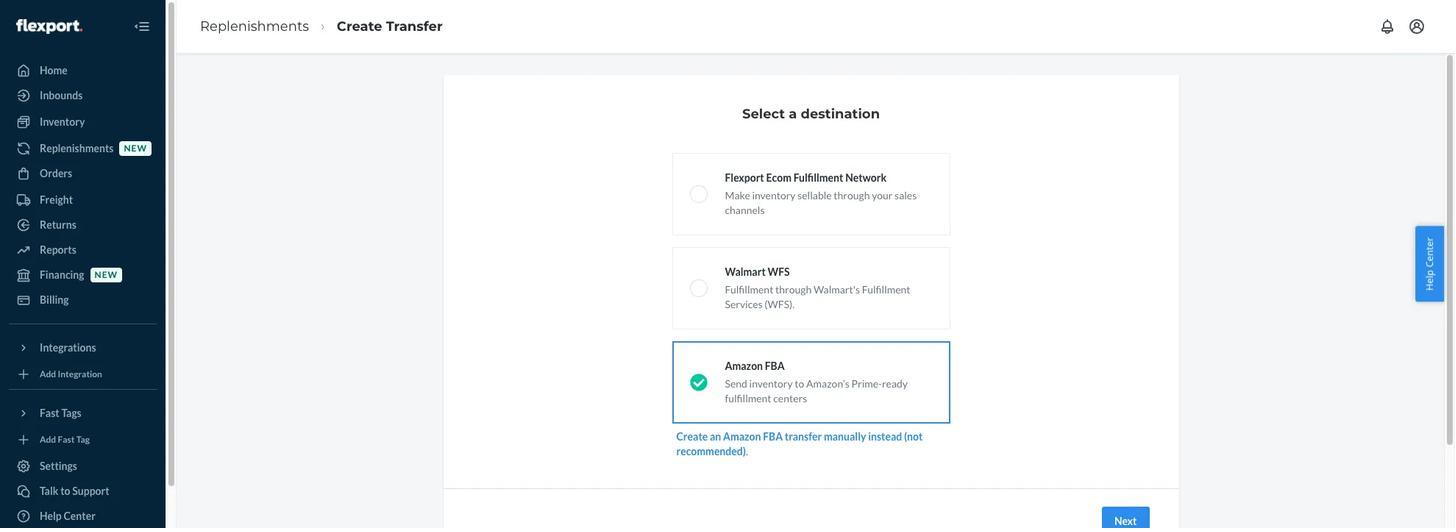Task type: vqa. For each thing, say whether or not it's contained in the screenshot.
exclusive access
no



Task type: describe. For each thing, give the bounding box(es) containing it.
.
[[746, 445, 749, 458]]

check circle image
[[690, 374, 708, 392]]

help center button
[[1416, 226, 1445, 302]]

new for replenishments
[[124, 143, 147, 154]]

through inside walmart wfs fulfillment through walmart's fulfillment services (wfs).
[[776, 283, 812, 296]]

select
[[743, 106, 785, 122]]

fulfillment for sellable
[[794, 172, 844, 184]]

(wfs).
[[765, 298, 795, 311]]

returns
[[40, 219, 76, 231]]

integrations
[[40, 342, 96, 354]]

2 horizontal spatial fulfillment
[[862, 283, 911, 296]]

1 vertical spatial replenishments
[[40, 142, 114, 155]]

walmart wfs fulfillment through walmart's fulfillment services (wfs).
[[725, 266, 911, 311]]

amazon fba send inventory to amazon's prime-ready fulfillment centers
[[725, 360, 908, 405]]

sellable
[[798, 189, 832, 202]]

replenishments link
[[200, 18, 309, 34]]

1 vertical spatial help center
[[40, 510, 96, 523]]

destination
[[801, 106, 880, 122]]

help inside 'help center' link
[[40, 510, 62, 523]]

orders link
[[9, 162, 157, 185]]

network
[[846, 172, 887, 184]]

add for add integration
[[40, 369, 56, 380]]

returns link
[[9, 213, 157, 237]]

centers
[[774, 392, 808, 405]]

inventory inside 'amazon fba send inventory to amazon's prime-ready fulfillment centers'
[[750, 378, 793, 390]]

billing link
[[9, 289, 157, 312]]

next
[[1115, 515, 1138, 528]]

sales
[[895, 189, 917, 202]]

flexport ecom fulfillment network make inventory sellable through your sales channels
[[725, 172, 917, 216]]

add fast tag link
[[9, 431, 157, 449]]

inventory link
[[9, 110, 157, 134]]

next button
[[1103, 507, 1150, 528]]

services
[[725, 298, 763, 311]]

send
[[725, 378, 748, 390]]

create transfer
[[337, 18, 443, 34]]

ready
[[882, 378, 908, 390]]

fast tags button
[[9, 402, 157, 425]]

center inside button
[[1424, 237, 1437, 268]]

fulfillment for services
[[725, 283, 774, 296]]

fast inside dropdown button
[[40, 407, 59, 420]]

add fast tag
[[40, 435, 90, 446]]

integrations button
[[9, 336, 157, 360]]

fba inside 'amazon fba send inventory to amazon's prime-ready fulfillment centers'
[[765, 360, 785, 372]]

support
[[72, 485, 109, 498]]

amazon inside 'amazon fba send inventory to amazon's prime-ready fulfillment centers'
[[725, 360, 763, 372]]

instead
[[869, 431, 903, 443]]

inventory inside flexport ecom fulfillment network make inventory sellable through your sales channels
[[753, 189, 796, 202]]

flexport
[[725, 172, 765, 184]]

fast tags
[[40, 407, 82, 420]]

orders
[[40, 167, 72, 180]]

freight link
[[9, 188, 157, 212]]

1 vertical spatial fast
[[58, 435, 75, 446]]

billing
[[40, 294, 69, 306]]

inbounds
[[40, 89, 83, 102]]

create an amazon fba transfer manually instead (not recommended) link
[[677, 431, 923, 458]]

create for create transfer
[[337, 18, 382, 34]]

financing
[[40, 269, 84, 281]]

to inside 'button'
[[60, 485, 70, 498]]

transfer
[[386, 18, 443, 34]]



Task type: locate. For each thing, give the bounding box(es) containing it.
0 horizontal spatial to
[[60, 485, 70, 498]]

inventory down ecom
[[753, 189, 796, 202]]

transfer
[[785, 431, 822, 443]]

0 vertical spatial amazon
[[725, 360, 763, 372]]

fast left tags
[[40, 407, 59, 420]]

through inside flexport ecom fulfillment network make inventory sellable through your sales channels
[[834, 189, 870, 202]]

to up centers
[[795, 378, 805, 390]]

inbounds link
[[9, 84, 157, 107]]

0 vertical spatial fba
[[765, 360, 785, 372]]

1 horizontal spatial fulfillment
[[794, 172, 844, 184]]

channels
[[725, 204, 765, 216]]

open notifications image
[[1379, 18, 1397, 35]]

amazon up .
[[724, 431, 761, 443]]

manually
[[824, 431, 867, 443]]

1 horizontal spatial to
[[795, 378, 805, 390]]

create an amazon fba transfer manually instead (not recommended)
[[677, 431, 923, 458]]

(not
[[905, 431, 923, 443]]

1 vertical spatial new
[[95, 270, 118, 281]]

0 horizontal spatial help
[[40, 510, 62, 523]]

2 add from the top
[[40, 435, 56, 446]]

1 vertical spatial inventory
[[750, 378, 793, 390]]

fulfillment inside flexport ecom fulfillment network make inventory sellable through your sales channels
[[794, 172, 844, 184]]

0 vertical spatial fast
[[40, 407, 59, 420]]

flexport logo image
[[16, 19, 82, 34]]

1 horizontal spatial create
[[677, 431, 708, 443]]

add
[[40, 369, 56, 380], [40, 435, 56, 446]]

a
[[789, 106, 797, 122]]

help
[[1424, 270, 1437, 291], [40, 510, 62, 523]]

freight
[[40, 194, 73, 206]]

1 vertical spatial create
[[677, 431, 708, 443]]

make
[[725, 189, 751, 202]]

to inside 'amazon fba send inventory to amazon's prime-ready fulfillment centers'
[[795, 378, 805, 390]]

0 vertical spatial to
[[795, 378, 805, 390]]

help center
[[1424, 237, 1437, 291], [40, 510, 96, 523]]

0 vertical spatial create
[[337, 18, 382, 34]]

0 vertical spatial replenishments
[[200, 18, 309, 34]]

tags
[[61, 407, 82, 420]]

amazon up the send
[[725, 360, 763, 372]]

1 horizontal spatial help
[[1424, 270, 1437, 291]]

help inside help center button
[[1424, 270, 1437, 291]]

1 vertical spatial to
[[60, 485, 70, 498]]

fast left tag
[[58, 435, 75, 446]]

talk to support
[[40, 485, 109, 498]]

to right talk
[[60, 485, 70, 498]]

1 horizontal spatial replenishments
[[200, 18, 309, 34]]

1 horizontal spatial center
[[1424, 237, 1437, 268]]

fast
[[40, 407, 59, 420], [58, 435, 75, 446]]

tag
[[76, 435, 90, 446]]

0 vertical spatial help
[[1424, 270, 1437, 291]]

through down network
[[834, 189, 870, 202]]

new
[[124, 143, 147, 154], [95, 270, 118, 281]]

help center inside button
[[1424, 237, 1437, 291]]

inventory
[[40, 116, 85, 128]]

ecom
[[767, 172, 792, 184]]

0 horizontal spatial create
[[337, 18, 382, 34]]

new for financing
[[95, 270, 118, 281]]

1 vertical spatial fba
[[763, 431, 783, 443]]

an
[[710, 431, 722, 443]]

add for add fast tag
[[40, 435, 56, 446]]

0 horizontal spatial center
[[64, 510, 96, 523]]

settings
[[40, 460, 77, 473]]

create inside breadcrumbs navigation
[[337, 18, 382, 34]]

wfs
[[768, 266, 790, 278]]

1 add from the top
[[40, 369, 56, 380]]

create left transfer
[[337, 18, 382, 34]]

amazon inside "create an amazon fba transfer manually instead (not recommended)"
[[724, 431, 761, 443]]

1 horizontal spatial through
[[834, 189, 870, 202]]

new down reports link
[[95, 270, 118, 281]]

0 vertical spatial new
[[124, 143, 147, 154]]

open account menu image
[[1409, 18, 1426, 35]]

add up settings
[[40, 435, 56, 446]]

1 vertical spatial help
[[40, 510, 62, 523]]

through up (wfs).
[[776, 283, 812, 296]]

0 vertical spatial help center
[[1424, 237, 1437, 291]]

help center link
[[9, 505, 157, 528]]

0 horizontal spatial through
[[776, 283, 812, 296]]

0 horizontal spatial help center
[[40, 510, 96, 523]]

to
[[795, 378, 805, 390], [60, 485, 70, 498]]

center
[[1424, 237, 1437, 268], [64, 510, 96, 523]]

walmart
[[725, 266, 766, 278]]

0 vertical spatial center
[[1424, 237, 1437, 268]]

fba up centers
[[765, 360, 785, 372]]

fba left the transfer
[[763, 431, 783, 443]]

prime-
[[852, 378, 882, 390]]

reports link
[[9, 238, 157, 262]]

your
[[872, 189, 893, 202]]

add integration link
[[9, 366, 157, 383]]

fulfillment right walmart's
[[862, 283, 911, 296]]

replenishments inside breadcrumbs navigation
[[200, 18, 309, 34]]

home link
[[9, 59, 157, 82]]

fba inside "create an amazon fba transfer manually instead (not recommended)"
[[763, 431, 783, 443]]

select a destination
[[743, 106, 880, 122]]

recommended)
[[677, 445, 746, 458]]

create inside "create an amazon fba transfer manually instead (not recommended)"
[[677, 431, 708, 443]]

fulfillment up services
[[725, 283, 774, 296]]

reports
[[40, 244, 76, 256]]

1 vertical spatial amazon
[[724, 431, 761, 443]]

talk
[[40, 485, 58, 498]]

0 vertical spatial inventory
[[753, 189, 796, 202]]

inventory up centers
[[750, 378, 793, 390]]

create left 'an'
[[677, 431, 708, 443]]

0 vertical spatial add
[[40, 369, 56, 380]]

home
[[40, 64, 68, 77]]

add left the 'integration'
[[40, 369, 56, 380]]

0 horizontal spatial fulfillment
[[725, 283, 774, 296]]

fulfillment up sellable
[[794, 172, 844, 184]]

create for create an amazon fba transfer manually instead (not recommended)
[[677, 431, 708, 443]]

add integration
[[40, 369, 102, 380]]

new up orders link
[[124, 143, 147, 154]]

1 vertical spatial through
[[776, 283, 812, 296]]

through
[[834, 189, 870, 202], [776, 283, 812, 296]]

0 horizontal spatial new
[[95, 270, 118, 281]]

talk to support button
[[9, 480, 157, 503]]

walmart's
[[814, 283, 860, 296]]

inventory
[[753, 189, 796, 202], [750, 378, 793, 390]]

1 horizontal spatial help center
[[1424, 237, 1437, 291]]

0 vertical spatial through
[[834, 189, 870, 202]]

1 horizontal spatial new
[[124, 143, 147, 154]]

close navigation image
[[133, 18, 151, 35]]

fulfillment
[[725, 392, 772, 405]]

1 vertical spatial add
[[40, 435, 56, 446]]

create transfer link
[[337, 18, 443, 34]]

0 horizontal spatial replenishments
[[40, 142, 114, 155]]

amazon
[[725, 360, 763, 372], [724, 431, 761, 443]]

settings link
[[9, 455, 157, 478]]

breadcrumbs navigation
[[188, 5, 455, 48]]

create
[[337, 18, 382, 34], [677, 431, 708, 443]]

integration
[[58, 369, 102, 380]]

fulfillment
[[794, 172, 844, 184], [725, 283, 774, 296], [862, 283, 911, 296]]

replenishments
[[200, 18, 309, 34], [40, 142, 114, 155]]

1 vertical spatial center
[[64, 510, 96, 523]]

amazon's
[[807, 378, 850, 390]]

fba
[[765, 360, 785, 372], [763, 431, 783, 443]]



